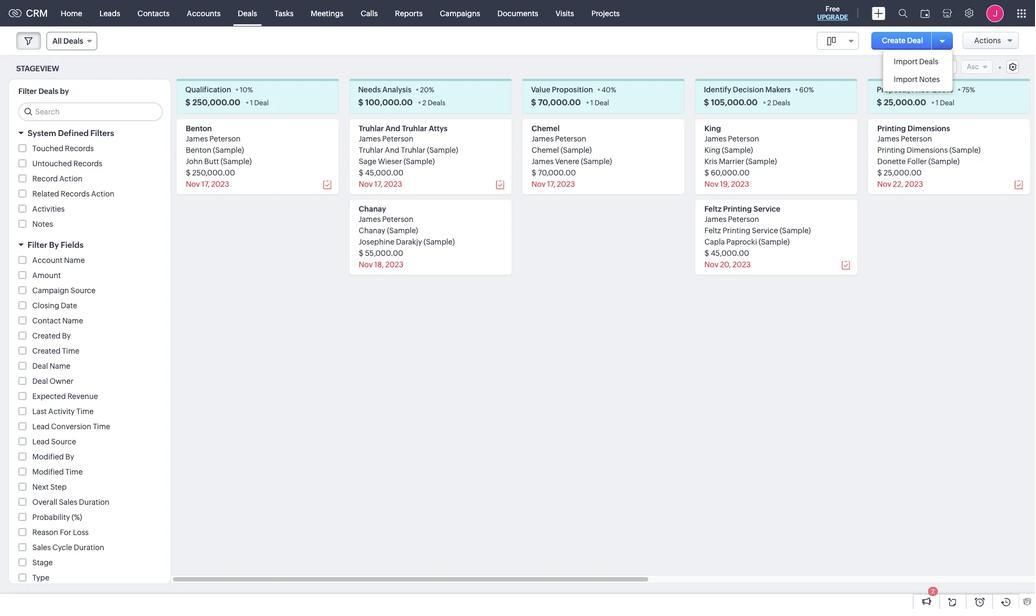 Task type: describe. For each thing, give the bounding box(es) containing it.
peterson inside truhlar and truhlar attys james peterson truhlar and truhlar (sample) sage wieser (sample) $ 45,000.00 nov 17, 2023
[[382, 135, 413, 143]]

45,000.00 inside truhlar and truhlar attys james peterson truhlar and truhlar (sample) sage wieser (sample) $ 45,000.00 nov 17, 2023
[[365, 169, 404, 177]]

2023 inside chemel james peterson chemel (sample) james venere (sample) $ 70,000.00 nov 17, 2023
[[557, 180, 575, 189]]

accounts link
[[178, 0, 229, 26]]

deals inside field
[[63, 37, 83, 45]]

deals down the 20 %
[[428, 99, 446, 107]]

stageview
[[16, 64, 59, 73]]

60 %
[[799, 86, 814, 94]]

loss
[[73, 529, 89, 537]]

75 %
[[962, 86, 975, 94]]

printing dimensions link
[[877, 124, 950, 133]]

sort by
[[889, 63, 914, 71]]

none field size
[[817, 32, 859, 50]]

2 king from the top
[[705, 146, 720, 155]]

chanay link
[[359, 205, 386, 214]]

nov inside benton james peterson benton (sample) john butt (sample) $ 250,000.00 nov 17, 2023
[[186, 180, 200, 189]]

$ 100,000.00
[[358, 98, 413, 107]]

source for lead source
[[51, 438, 76, 446]]

campaigns link
[[431, 0, 489, 26]]

truhlar up sage
[[359, 146, 383, 155]]

modified time
[[32, 468, 83, 477]]

kris marrier (sample) link
[[705, 157, 777, 166]]

duration for sales cycle duration
[[74, 544, 104, 552]]

Search text field
[[19, 103, 162, 121]]

18,
[[374, 261, 384, 269]]

john butt (sample) link
[[186, 157, 252, 166]]

filter for filter by fields
[[28, 241, 47, 250]]

0 vertical spatial notes
[[919, 75, 940, 84]]

55,000.00
[[365, 249, 403, 258]]

calendar image
[[921, 9, 930, 18]]

truhlar and truhlar attys link
[[359, 124, 448, 133]]

deals down makers
[[773, 99, 791, 107]]

modified for modified time
[[32, 468, 64, 477]]

1 vertical spatial dimensions
[[907, 146, 948, 155]]

lead source
[[32, 438, 76, 446]]

deal down 40
[[595, 99, 609, 107]]

truhlar down $ 100,000.00
[[359, 124, 384, 133]]

chanay (sample) link
[[359, 227, 418, 235]]

actions
[[974, 36, 1001, 45]]

kris
[[705, 157, 717, 166]]

modified for modified by
[[32, 453, 64, 462]]

james inside truhlar and truhlar attys james peterson truhlar and truhlar (sample) sage wieser (sample) $ 45,000.00 nov 17, 2023
[[359, 135, 381, 143]]

reason for loss
[[32, 529, 89, 537]]

(sample) down "feltz printing service (sample)" link
[[759, 238, 790, 247]]

deals link
[[229, 0, 266, 26]]

peterson inside benton james peterson benton (sample) john butt (sample) $ 250,000.00 nov 17, 2023
[[209, 135, 241, 143]]

create
[[882, 36, 906, 45]]

expected
[[32, 392, 66, 401]]

james inside king james peterson king (sample) kris marrier (sample) $ 60,000.00 nov 19, 2023
[[705, 135, 727, 143]]

(sample) up 'josephine darakjy (sample)' link
[[387, 227, 418, 235]]

donette foller (sample) link
[[877, 157, 960, 166]]

$ inside benton james peterson benton (sample) john butt (sample) $ 250,000.00 nov 17, 2023
[[186, 169, 191, 177]]

$ inside king james peterson king (sample) kris marrier (sample) $ 60,000.00 nov 19, 2023
[[705, 169, 709, 177]]

20 %
[[420, 86, 434, 94]]

(sample) right marrier
[[746, 157, 777, 166]]

printing dimensions james peterson printing dimensions (sample) donette foller (sample) $ 25,000.00 nov 22, 2023
[[877, 124, 981, 189]]

projects link
[[583, 0, 628, 26]]

truhlar up sage wieser (sample) link
[[401, 146, 425, 155]]

$ 105,000.00
[[704, 98, 758, 107]]

activity
[[48, 408, 75, 416]]

deals left tasks at the top of the page
[[238, 9, 257, 18]]

40
[[602, 86, 611, 94]]

proposition
[[552, 86, 593, 94]]

peterson inside printing dimensions james peterson printing dimensions (sample) donette foller (sample) $ 25,000.00 nov 22, 2023
[[901, 135, 932, 143]]

tasks link
[[266, 0, 302, 26]]

1 deal for 250,000.00
[[250, 99, 269, 107]]

75
[[962, 86, 970, 94]]

20,
[[720, 261, 731, 269]]

untouched records
[[32, 160, 102, 168]]

create menu image
[[872, 7, 886, 20]]

(sample) down attys
[[427, 146, 458, 155]]

nov inside chanay james peterson chanay (sample) josephine darakjy (sample) $ 55,000.00 nov 18, 2023
[[359, 261, 373, 269]]

makers
[[766, 86, 791, 94]]

king james peterson king (sample) kris marrier (sample) $ 60,000.00 nov 19, 2023
[[705, 124, 777, 189]]

deal right $ 250,000.00
[[254, 99, 269, 107]]

printing up donette
[[877, 146, 905, 155]]

2 deals for 100,000.00
[[422, 99, 446, 107]]

deal inside button
[[907, 36, 923, 45]]

duration for overall sales duration
[[79, 498, 109, 507]]

defined
[[58, 129, 89, 138]]

butt
[[204, 157, 219, 166]]

deal down quote
[[940, 99, 955, 107]]

(sample) up capla paprocki (sample) link
[[780, 227, 811, 235]]

free
[[826, 5, 840, 13]]

(sample) down printing dimensions (sample) link
[[929, 157, 960, 166]]

meetings
[[311, 9, 343, 18]]

search element
[[892, 0, 914, 26]]

by for sort
[[906, 63, 914, 71]]

conversion
[[51, 423, 91, 431]]

import deals link
[[883, 53, 952, 71]]

benton james peterson benton (sample) john butt (sample) $ 250,000.00 nov 17, 2023
[[186, 124, 252, 189]]

decision
[[733, 86, 764, 94]]

calls link
[[352, 0, 386, 26]]

create menu element
[[866, 0, 892, 26]]

time down created by
[[62, 347, 79, 356]]

nov inside printing dimensions james peterson printing dimensions (sample) donette foller (sample) $ 25,000.00 nov 22, 2023
[[877, 180, 891, 189]]

import for import notes
[[894, 75, 918, 84]]

10
[[240, 86, 247, 94]]

deals up import notes link
[[919, 57, 939, 66]]

accounts
[[187, 9, 221, 18]]

1 70,000.00 from the top
[[538, 98, 581, 107]]

next step
[[32, 483, 67, 492]]

60,000.00
[[711, 169, 750, 177]]

1 vertical spatial and
[[385, 146, 399, 155]]

reason
[[32, 529, 58, 537]]

created by
[[32, 332, 71, 341]]

1 chemel from the top
[[532, 124, 560, 133]]

17, for benton james peterson benton (sample) john butt (sample) $ 250,000.00 nov 17, 2023
[[201, 180, 210, 189]]

next
[[32, 483, 49, 492]]

all
[[52, 37, 62, 45]]

printing up paprocki
[[723, 227, 750, 235]]

activities
[[32, 205, 65, 214]]

1 25,000.00 from the top
[[884, 98, 926, 107]]

2 benton from the top
[[186, 146, 211, 155]]

needs
[[358, 86, 381, 94]]

$ inside chanay james peterson chanay (sample) josephine darakjy (sample) $ 55,000.00 nov 18, 2023
[[359, 249, 364, 258]]

contact
[[32, 317, 61, 325]]

2023 inside benton james peterson benton (sample) john butt (sample) $ 250,000.00 nov 17, 2023
[[211, 180, 229, 189]]

james down chemel "link"
[[532, 135, 554, 143]]

revenue
[[67, 392, 98, 401]]

documents link
[[489, 0, 547, 26]]

josephine
[[359, 238, 394, 247]]

$ 70,000.00
[[531, 98, 581, 107]]

qualification
[[185, 86, 231, 94]]

250,000.00 inside benton james peterson benton (sample) john butt (sample) $ 250,000.00 nov 17, 2023
[[192, 169, 235, 177]]

sort
[[889, 63, 904, 71]]

1 chanay from the top
[[359, 205, 386, 214]]

filter by fields
[[28, 241, 84, 250]]

17, for chemel james peterson chemel (sample) james venere (sample) $ 70,000.00 nov 17, 2023
[[547, 180, 555, 189]]

contacts link
[[129, 0, 178, 26]]

stage
[[32, 559, 53, 567]]

$ down needs
[[358, 98, 363, 107]]

2 chemel from the top
[[532, 146, 559, 155]]

analysis
[[382, 86, 412, 94]]

2023 inside printing dimensions james peterson printing dimensions (sample) donette foller (sample) $ 25,000.00 nov 22, 2023
[[905, 180, 923, 189]]

type
[[32, 574, 49, 583]]

related records action
[[32, 190, 114, 198]]

chemel james peterson chemel (sample) james venere (sample) $ 70,000.00 nov 17, 2023
[[532, 124, 612, 189]]

$ down proposal/price
[[877, 98, 882, 107]]

(sample) up james venere (sample) "link"
[[561, 146, 592, 155]]

25,000.00 inside printing dimensions james peterson printing dimensions (sample) donette foller (sample) $ 25,000.00 nov 22, 2023
[[884, 169, 922, 177]]

(sample) right darakjy
[[424, 238, 455, 247]]

crm
[[26, 8, 48, 19]]

contact name
[[32, 317, 83, 325]]

1 vertical spatial service
[[752, 227, 778, 235]]

meetings link
[[302, 0, 352, 26]]

0 vertical spatial sales
[[59, 498, 77, 507]]

fields
[[61, 241, 84, 250]]

related
[[32, 190, 59, 198]]

2023 inside chanay james peterson chanay (sample) josephine darakjy (sample) $ 55,000.00 nov 18, 2023
[[385, 261, 404, 269]]

date
[[61, 302, 77, 310]]

name for contact name
[[62, 317, 83, 325]]

1 vertical spatial action
[[91, 190, 114, 198]]

chemel link
[[532, 124, 560, 133]]

1 king from the top
[[705, 124, 721, 133]]

chanay james peterson chanay (sample) josephine darakjy (sample) $ 55,000.00 nov 18, 2023
[[359, 205, 455, 269]]

touched records
[[32, 144, 94, 153]]

campaign
[[32, 287, 69, 295]]

(sample) down benton (sample) link
[[221, 157, 252, 166]]

0 vertical spatial and
[[386, 124, 400, 133]]



Task type: locate. For each thing, give the bounding box(es) containing it.
2 for $ 105,000.00
[[767, 99, 771, 107]]

peterson inside king james peterson king (sample) kris marrier (sample) $ 60,000.00 nov 19, 2023
[[728, 135, 759, 143]]

100,000.00
[[365, 98, 413, 107]]

2023 inside feltz printing service james peterson feltz printing service (sample) capla paprocki (sample) $ 45,000.00 nov 20, 2023
[[733, 261, 751, 269]]

1 horizontal spatial action
[[91, 190, 114, 198]]

1 created from the top
[[32, 332, 61, 341]]

2 deals down the 20 %
[[422, 99, 446, 107]]

feltz printing service link
[[705, 205, 781, 214]]

last activity time
[[32, 408, 94, 416]]

name for account name
[[64, 256, 85, 265]]

3 % from the left
[[611, 86, 616, 94]]

2023 down the 55,000.00
[[385, 261, 404, 269]]

create deal button
[[871, 32, 934, 50]]

action up related records action
[[59, 175, 82, 183]]

account name
[[32, 256, 85, 265]]

by
[[906, 63, 914, 71], [49, 241, 59, 250], [62, 332, 71, 341], [65, 453, 74, 462]]

proposal/price
[[877, 86, 930, 94]]

lead up modified by
[[32, 438, 50, 446]]

1 horizontal spatial 2 deals
[[767, 99, 791, 107]]

2 horizontal spatial 2
[[931, 588, 935, 595]]

and
[[386, 124, 400, 133], [385, 146, 399, 155]]

import up proposal/price
[[894, 75, 918, 84]]

duration up (%)
[[79, 498, 109, 507]]

chemel (sample) link
[[532, 146, 592, 155]]

2 2 deals from the left
[[767, 99, 791, 107]]

leads link
[[91, 0, 129, 26]]

nov down james venere (sample) "link"
[[532, 180, 546, 189]]

2 horizontal spatial 1
[[936, 99, 939, 107]]

1 vertical spatial duration
[[74, 544, 104, 552]]

0 vertical spatial benton
[[186, 124, 212, 133]]

1 vertical spatial records
[[73, 160, 102, 168]]

created for created by
[[32, 332, 61, 341]]

17, inside benton james peterson benton (sample) john butt (sample) $ 250,000.00 nov 17, 2023
[[201, 180, 210, 189]]

0 vertical spatial king
[[705, 124, 721, 133]]

$ down "john"
[[186, 169, 191, 177]]

peterson up benton (sample) link
[[209, 135, 241, 143]]

1 feltz from the top
[[705, 205, 722, 214]]

chanay up the chanay (sample) 'link'
[[359, 205, 386, 214]]

peterson up chemel (sample) link
[[555, 135, 586, 143]]

0 horizontal spatial 1 deal
[[250, 99, 269, 107]]

nov inside feltz printing service james peterson feltz printing service (sample) capla paprocki (sample) $ 45,000.00 nov 20, 2023
[[705, 261, 719, 269]]

chemel down chemel "link"
[[532, 146, 559, 155]]

19,
[[720, 180, 730, 189]]

0 vertical spatial modified
[[32, 453, 64, 462]]

22,
[[893, 180, 904, 189]]

value
[[531, 86, 550, 94]]

$ inside chemel james peterson chemel (sample) james venere (sample) $ 70,000.00 nov 17, 2023
[[532, 169, 536, 177]]

$ inside truhlar and truhlar attys james peterson truhlar and truhlar (sample) sage wieser (sample) $ 45,000.00 nov 17, 2023
[[359, 169, 364, 177]]

chanay up josephine
[[359, 227, 385, 235]]

search image
[[899, 9, 908, 18]]

1 deal for 70,000.00
[[590, 99, 609, 107]]

1 vertical spatial notes
[[32, 220, 53, 229]]

home
[[61, 9, 82, 18]]

1 import from the top
[[894, 57, 918, 66]]

$ inside printing dimensions james peterson printing dimensions (sample) donette foller (sample) $ 25,000.00 nov 22, 2023
[[877, 169, 882, 177]]

deals left by
[[38, 87, 58, 96]]

1 vertical spatial 25,000.00
[[884, 169, 922, 177]]

sales up stage at the bottom left of page
[[32, 544, 51, 552]]

20
[[420, 86, 429, 94]]

$ down value
[[531, 98, 536, 107]]

campaigns
[[440, 9, 480, 18]]

truhlar and truhlar attys james peterson truhlar and truhlar (sample) sage wieser (sample) $ 45,000.00 nov 17, 2023
[[359, 124, 458, 189]]

1 horizontal spatial 17,
[[374, 180, 383, 189]]

$
[[185, 98, 191, 107], [358, 98, 363, 107], [531, 98, 536, 107], [704, 98, 709, 107], [877, 98, 882, 107], [186, 169, 191, 177], [359, 169, 364, 177], [532, 169, 536, 177], [705, 169, 709, 177], [877, 169, 882, 177], [359, 249, 364, 258], [705, 249, 709, 258]]

record
[[32, 175, 58, 183]]

filter for filter deals by
[[18, 87, 37, 96]]

2 created from the top
[[32, 347, 61, 356]]

free upgrade
[[817, 5, 848, 21]]

1 vertical spatial name
[[62, 317, 83, 325]]

17, inside chemel james peterson chemel (sample) james venere (sample) $ 70,000.00 nov 17, 2023
[[547, 180, 555, 189]]

1 horizontal spatial sales
[[59, 498, 77, 507]]

by inside dropdown button
[[49, 241, 59, 250]]

$ down donette
[[877, 169, 882, 177]]

needs analysis
[[358, 86, 412, 94]]

0 vertical spatial 25,000.00
[[884, 98, 926, 107]]

feltz up 'capla'
[[705, 227, 721, 235]]

$ down sage
[[359, 169, 364, 177]]

name down fields
[[64, 256, 85, 265]]

105,000.00
[[711, 98, 758, 107]]

0 vertical spatial import
[[894, 57, 918, 66]]

nov
[[186, 180, 200, 189], [359, 180, 373, 189], [532, 180, 546, 189], [705, 180, 719, 189], [877, 180, 891, 189], [359, 261, 373, 269], [705, 261, 719, 269]]

1 horizontal spatial 45,000.00
[[711, 249, 749, 258]]

records down defined at left
[[65, 144, 94, 153]]

0 vertical spatial action
[[59, 175, 82, 183]]

2 vertical spatial name
[[50, 362, 70, 371]]

1 horizontal spatial notes
[[919, 75, 940, 84]]

0 vertical spatial 45,000.00
[[365, 169, 404, 177]]

2 chanay from the top
[[359, 227, 385, 235]]

2 250,000.00 from the top
[[192, 169, 235, 177]]

source up date at the left of the page
[[71, 287, 96, 295]]

owner
[[50, 377, 73, 386]]

1 250,000.00 from the top
[[192, 98, 240, 107]]

nov inside truhlar and truhlar attys james peterson truhlar and truhlar (sample) sage wieser (sample) $ 45,000.00 nov 17, 2023
[[359, 180, 373, 189]]

$ inside feltz printing service james peterson feltz printing service (sample) capla paprocki (sample) $ 45,000.00 nov 20, 2023
[[705, 249, 709, 258]]

import for import deals
[[894, 57, 918, 66]]

notes down 'activities'
[[32, 220, 53, 229]]

0 vertical spatial 70,000.00
[[538, 98, 581, 107]]

home link
[[52, 0, 91, 26]]

created down the contact
[[32, 332, 61, 341]]

name for deal name
[[50, 362, 70, 371]]

0 vertical spatial filter
[[18, 87, 37, 96]]

0 vertical spatial feltz
[[705, 205, 722, 214]]

% for $ 250,000.00
[[247, 86, 253, 94]]

james up sage
[[359, 135, 381, 143]]

feltz down '19,'
[[705, 205, 722, 214]]

1 horizontal spatial 1 deal
[[590, 99, 609, 107]]

donette
[[877, 157, 906, 166]]

created
[[32, 332, 61, 341], [32, 347, 61, 356]]

expected revenue
[[32, 392, 98, 401]]

truhlar up truhlar and truhlar (sample) 'link' at top left
[[402, 124, 427, 133]]

truhlar and truhlar (sample) link
[[359, 146, 458, 155]]

25,000.00
[[884, 98, 926, 107], [884, 169, 922, 177]]

1 vertical spatial 250,000.00
[[192, 169, 235, 177]]

1 vertical spatial lead
[[32, 438, 50, 446]]

records down touched records
[[73, 160, 102, 168]]

1 vertical spatial chanay
[[359, 227, 385, 235]]

probability
[[32, 513, 70, 522]]

identify
[[704, 86, 731, 94]]

quote
[[931, 86, 953, 94]]

james down chemel (sample) link
[[532, 157, 554, 166]]

peterson inside chanay james peterson chanay (sample) josephine darakjy (sample) $ 55,000.00 nov 18, 2023
[[382, 215, 413, 224]]

by down contact name
[[62, 332, 71, 341]]

% right 'qualification'
[[247, 86, 253, 94]]

peterson down truhlar and truhlar attys link at the left top of the page
[[382, 135, 413, 143]]

foller
[[907, 157, 927, 166]]

printing down '19,'
[[723, 205, 752, 214]]

1 vertical spatial 45,000.00
[[711, 249, 749, 258]]

name up owner
[[50, 362, 70, 371]]

profile image
[[987, 5, 1004, 22]]

system
[[28, 129, 56, 138]]

benton up benton (sample) link
[[186, 124, 212, 133]]

17, down sage
[[374, 180, 383, 189]]

% right quote
[[970, 86, 975, 94]]

by right sort
[[906, 63, 914, 71]]

1 vertical spatial modified
[[32, 468, 64, 477]]

system defined filters
[[28, 129, 114, 138]]

0 vertical spatial records
[[65, 144, 94, 153]]

duration down loss
[[74, 544, 104, 552]]

2 vertical spatial records
[[61, 190, 90, 198]]

peterson down feltz printing service link
[[728, 215, 759, 224]]

darakjy
[[396, 238, 422, 247]]

modified down lead source
[[32, 453, 64, 462]]

records for touched
[[65, 144, 94, 153]]

2023 down 'wieser'
[[384, 180, 402, 189]]

1 for $ 25,000.00
[[936, 99, 939, 107]]

time up step
[[65, 468, 83, 477]]

notes
[[919, 75, 940, 84], [32, 220, 53, 229]]

peterson inside feltz printing service james peterson feltz printing service (sample) capla paprocki (sample) $ 45,000.00 nov 20, 2023
[[728, 215, 759, 224]]

for
[[60, 529, 71, 537]]

capla
[[705, 238, 725, 247]]

3 1 from the left
[[936, 99, 939, 107]]

peterson
[[209, 135, 241, 143], [382, 135, 413, 143], [555, 135, 586, 143], [728, 135, 759, 143], [901, 135, 932, 143], [382, 215, 413, 224], [728, 215, 759, 224]]

0 horizontal spatial 2 deals
[[422, 99, 446, 107]]

$ down 'qualification'
[[185, 98, 191, 107]]

% for $ 70,000.00
[[611, 86, 616, 94]]

benton
[[186, 124, 212, 133], [186, 146, 211, 155]]

1 benton from the top
[[186, 124, 212, 133]]

1 vertical spatial filter
[[28, 241, 47, 250]]

2023 inside truhlar and truhlar attys james peterson truhlar and truhlar (sample) sage wieser (sample) $ 45,000.00 nov 17, 2023
[[384, 180, 402, 189]]

0 vertical spatial dimensions
[[908, 124, 950, 133]]

5 % from the left
[[970, 86, 975, 94]]

0 horizontal spatial action
[[59, 175, 82, 183]]

lead for lead conversion time
[[32, 423, 50, 431]]

deal name
[[32, 362, 70, 371]]

created for created time
[[32, 347, 61, 356]]

1 for $ 250,000.00
[[250, 99, 253, 107]]

venere
[[555, 157, 579, 166]]

0 vertical spatial duration
[[79, 498, 109, 507]]

james down the chanay link
[[359, 215, 381, 224]]

printing down $ 25,000.00
[[877, 124, 906, 133]]

benton link
[[186, 124, 212, 133]]

(sample) up donette foller (sample) link
[[950, 146, 981, 155]]

and down '100,000.00' at left top
[[386, 124, 400, 133]]

1 down quote
[[936, 99, 939, 107]]

17, down the butt on the left top of page
[[201, 180, 210, 189]]

josephine darakjy (sample) link
[[359, 238, 455, 247]]

40 %
[[602, 86, 616, 94]]

dimensions
[[908, 124, 950, 133], [907, 146, 948, 155]]

$ down identify
[[704, 98, 709, 107]]

45,000.00 down 'wieser'
[[365, 169, 404, 177]]

All Deals field
[[46, 32, 97, 50]]

1 deal for 25,000.00
[[936, 99, 955, 107]]

0 horizontal spatial 45,000.00
[[365, 169, 404, 177]]

% for $ 100,000.00
[[429, 86, 434, 94]]

deal
[[907, 36, 923, 45], [254, 99, 269, 107], [595, 99, 609, 107], [940, 99, 955, 107], [32, 362, 48, 371], [32, 377, 48, 386]]

records for untouched
[[73, 160, 102, 168]]

1 down 10 %
[[250, 99, 253, 107]]

peterson up king (sample) link
[[728, 135, 759, 143]]

$ down chemel (sample) link
[[532, 169, 536, 177]]

2 for $ 100,000.00
[[422, 99, 426, 107]]

james up 'capla'
[[705, 215, 727, 224]]

2 25,000.00 from the top
[[884, 169, 922, 177]]

1 horizontal spatial 2
[[767, 99, 771, 107]]

1 1 from the left
[[250, 99, 253, 107]]

by for modified
[[65, 453, 74, 462]]

profile element
[[980, 0, 1010, 26]]

nov down "john"
[[186, 180, 200, 189]]

untouched
[[32, 160, 72, 168]]

1 vertical spatial benton
[[186, 146, 211, 155]]

2023 down john butt (sample) link
[[211, 180, 229, 189]]

2 horizontal spatial 1 deal
[[936, 99, 955, 107]]

nov down sage
[[359, 180, 373, 189]]

1 1 deal from the left
[[250, 99, 269, 107]]

1 vertical spatial feltz
[[705, 227, 721, 235]]

by for filter
[[49, 241, 59, 250]]

lead for lead source
[[32, 438, 50, 446]]

25,000.00 up the 22,
[[884, 169, 922, 177]]

chemel up chemel (sample) link
[[532, 124, 560, 133]]

(sample) up kris marrier (sample) link
[[722, 146, 753, 155]]

james inside benton james peterson benton (sample) john butt (sample) $ 250,000.00 nov 17, 2023
[[186, 135, 208, 143]]

reports link
[[386, 0, 431, 26]]

closing date
[[32, 302, 77, 310]]

size image
[[827, 36, 836, 46]]

1 lead from the top
[[32, 423, 50, 431]]

0 vertical spatial 250,000.00
[[192, 98, 240, 107]]

1 vertical spatial sales
[[32, 544, 51, 552]]

1 vertical spatial created
[[32, 347, 61, 356]]

1 vertical spatial import
[[894, 75, 918, 84]]

2 % from the left
[[429, 86, 434, 94]]

james inside feltz printing service james peterson feltz printing service (sample) capla paprocki (sample) $ 45,000.00 nov 20, 2023
[[705, 215, 727, 224]]

benton (sample) link
[[186, 146, 244, 155]]

king up kris
[[705, 146, 720, 155]]

2
[[422, 99, 426, 107], [767, 99, 771, 107], [931, 588, 935, 595]]

nov inside chemel james peterson chemel (sample) james venere (sample) $ 70,000.00 nov 17, 2023
[[532, 180, 546, 189]]

modified by
[[32, 453, 74, 462]]

by up account name
[[49, 241, 59, 250]]

1 horizontal spatial 1
[[590, 99, 593, 107]]

filter inside dropdown button
[[28, 241, 47, 250]]

proposal/price quote
[[877, 86, 953, 94]]

60
[[799, 86, 809, 94]]

1 vertical spatial source
[[51, 438, 76, 446]]

service up capla paprocki (sample) link
[[752, 227, 778, 235]]

2023 right 20,
[[733, 261, 751, 269]]

1 % from the left
[[247, 86, 253, 94]]

0 horizontal spatial 1
[[250, 99, 253, 107]]

visits link
[[547, 0, 583, 26]]

2 1 from the left
[[590, 99, 593, 107]]

0 horizontal spatial notes
[[32, 220, 53, 229]]

filter down stageview
[[18, 87, 37, 96]]

feltz printing service (sample) link
[[705, 227, 811, 235]]

campaign source
[[32, 287, 96, 295]]

james inside chanay james peterson chanay (sample) josephine darakjy (sample) $ 55,000.00 nov 18, 2023
[[359, 215, 381, 224]]

james
[[186, 135, 208, 143], [359, 135, 381, 143], [532, 135, 554, 143], [705, 135, 727, 143], [877, 135, 899, 143], [532, 157, 554, 166], [359, 215, 381, 224], [705, 215, 727, 224]]

45,000.00 inside feltz printing service james peterson feltz printing service (sample) capla paprocki (sample) $ 45,000.00 nov 20, 2023
[[711, 249, 749, 258]]

nov left '19,'
[[705, 180, 719, 189]]

2 17, from the left
[[374, 180, 383, 189]]

reports
[[395, 9, 423, 18]]

2 70,000.00 from the top
[[538, 169, 576, 177]]

(sample) down truhlar and truhlar (sample) 'link' at top left
[[404, 157, 435, 166]]

import notes link
[[883, 71, 952, 89]]

time down the "revenue" at bottom
[[76, 408, 94, 416]]

lead conversion time
[[32, 423, 110, 431]]

$ down 'capla'
[[705, 249, 709, 258]]

deal up deal owner
[[32, 362, 48, 371]]

2 1 deal from the left
[[590, 99, 609, 107]]

touched
[[32, 144, 63, 153]]

3 17, from the left
[[547, 180, 555, 189]]

3 1 deal from the left
[[936, 99, 955, 107]]

70,000.00
[[538, 98, 581, 107], [538, 169, 576, 177]]

nov inside king james peterson king (sample) kris marrier (sample) $ 60,000.00 nov 19, 2023
[[705, 180, 719, 189]]

% for $ 105,000.00
[[809, 86, 814, 94]]

source down conversion
[[51, 438, 76, 446]]

2023 inside king james peterson king (sample) kris marrier (sample) $ 60,000.00 nov 19, 2023
[[731, 180, 749, 189]]

filters
[[90, 129, 114, 138]]

peterson inside chemel james peterson chemel (sample) james venere (sample) $ 70,000.00 nov 17, 2023
[[555, 135, 586, 143]]

(sample) right venere
[[581, 157, 612, 166]]

deal up expected
[[32, 377, 48, 386]]

source for campaign source
[[71, 287, 96, 295]]

2023 down venere
[[557, 180, 575, 189]]

james up donette
[[877, 135, 899, 143]]

$ down kris
[[705, 169, 709, 177]]

chanay
[[359, 205, 386, 214], [359, 227, 385, 235]]

(sample) up john butt (sample) link
[[213, 146, 244, 155]]

1 17, from the left
[[201, 180, 210, 189]]

james inside printing dimensions james peterson printing dimensions (sample) donette foller (sample) $ 25,000.00 nov 22, 2023
[[877, 135, 899, 143]]

1 2 deals from the left
[[422, 99, 446, 107]]

$ down josephine
[[359, 249, 364, 258]]

0 vertical spatial lead
[[32, 423, 50, 431]]

1 vertical spatial king
[[705, 146, 720, 155]]

1 vertical spatial 70,000.00
[[538, 169, 576, 177]]

0 vertical spatial created
[[32, 332, 61, 341]]

None field
[[817, 32, 859, 50], [919, 60, 957, 74], [919, 60, 957, 74]]

0 vertical spatial name
[[64, 256, 85, 265]]

deal up import deals
[[907, 36, 923, 45]]

2 modified from the top
[[32, 468, 64, 477]]

1 down proposition
[[590, 99, 593, 107]]

time right conversion
[[93, 423, 110, 431]]

deal owner
[[32, 377, 73, 386]]

2 import from the top
[[894, 75, 918, 84]]

17, inside truhlar and truhlar attys james peterson truhlar and truhlar (sample) sage wieser (sample) $ 45,000.00 nov 17, 2023
[[374, 180, 383, 189]]

0 vertical spatial chanay
[[359, 205, 386, 214]]

4 % from the left
[[809, 86, 814, 94]]

upgrade
[[817, 14, 848, 21]]

0 vertical spatial service
[[754, 205, 781, 214]]

2 horizontal spatial 17,
[[547, 180, 555, 189]]

step
[[50, 483, 67, 492]]

0 vertical spatial source
[[71, 287, 96, 295]]

0 horizontal spatial 2
[[422, 99, 426, 107]]

records for related
[[61, 190, 90, 198]]

2 lead from the top
[[32, 438, 50, 446]]

printing
[[877, 124, 906, 133], [877, 146, 905, 155], [723, 205, 752, 214], [723, 227, 750, 235]]

action down untouched records
[[91, 190, 114, 198]]

by for created
[[62, 332, 71, 341]]

1 modified from the top
[[32, 453, 64, 462]]

% for $ 25,000.00
[[970, 86, 975, 94]]

0 horizontal spatial sales
[[32, 544, 51, 552]]

2 deals for 105,000.00
[[767, 99, 791, 107]]

1 vertical spatial chemel
[[532, 146, 559, 155]]

1 for $ 70,000.00
[[590, 99, 593, 107]]

70,000.00 inside chemel james peterson chemel (sample) james venere (sample) $ 70,000.00 nov 17, 2023
[[538, 169, 576, 177]]

attys
[[429, 124, 448, 133]]

2 feltz from the top
[[705, 227, 721, 235]]

value proposition
[[531, 86, 593, 94]]

time
[[62, 347, 79, 356], [76, 408, 94, 416], [93, 423, 110, 431], [65, 468, 83, 477]]

amount
[[32, 271, 61, 280]]

0 vertical spatial chemel
[[532, 124, 560, 133]]

nov left 20,
[[705, 261, 719, 269]]

james down benton link on the left of the page
[[186, 135, 208, 143]]

0 horizontal spatial 17,
[[201, 180, 210, 189]]



Task type: vqa. For each thing, say whether or not it's contained in the screenshot.
the top Records
yes



